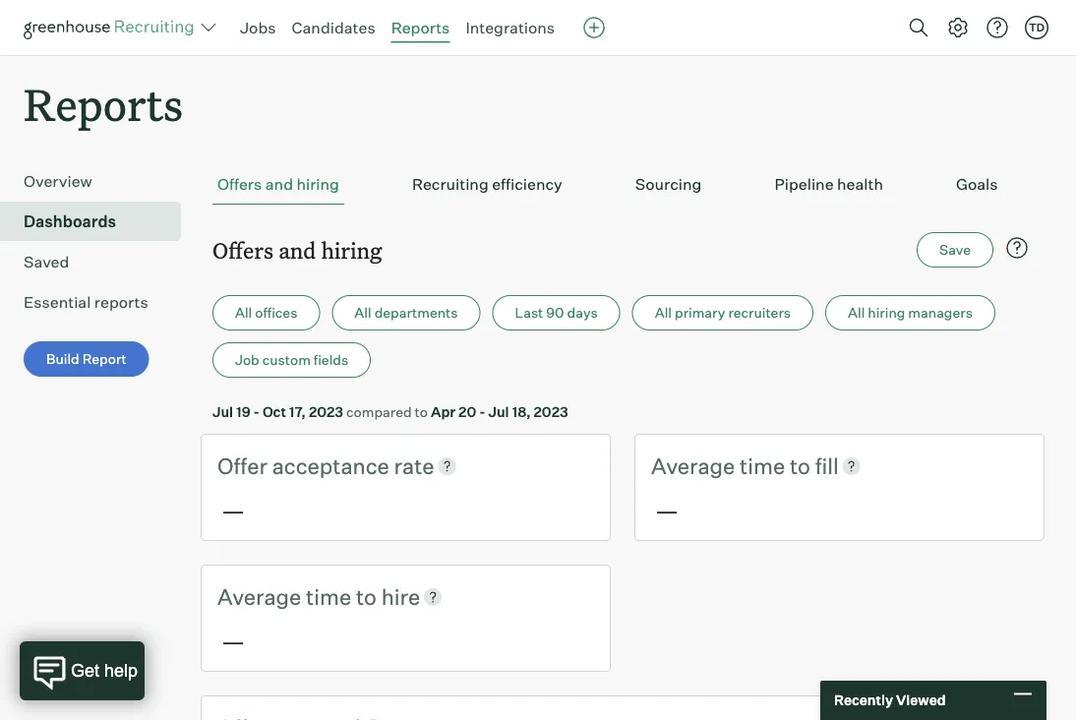 Task type: locate. For each thing, give the bounding box(es) containing it.
time left the 'fill'
[[740, 452, 785, 479]]

pipeline
[[775, 174, 834, 194]]

offers and hiring inside offers and hiring 'button'
[[217, 174, 339, 194]]

candidates link
[[292, 18, 375, 37]]

all inside button
[[655, 304, 672, 321]]

2023
[[309, 403, 343, 420], [534, 403, 568, 420]]

all for all primary recruiters
[[655, 304, 672, 321]]

goals button
[[951, 164, 1003, 205]]

pipeline health button
[[770, 164, 888, 205]]

average
[[651, 452, 735, 479], [217, 583, 301, 610]]

1 - from the left
[[253, 403, 260, 420]]

2023 right 17,
[[309, 403, 343, 420]]

1 vertical spatial and
[[279, 235, 316, 264]]

primary
[[675, 304, 725, 321]]

- right 20
[[479, 403, 485, 420]]

all left primary
[[655, 304, 672, 321]]

and
[[265, 174, 293, 194], [279, 235, 316, 264]]

to for fill
[[790, 452, 810, 479]]

td button
[[1021, 12, 1053, 43]]

1 all from the left
[[235, 304, 252, 321]]

all primary recruiters button
[[632, 295, 814, 331]]

custom
[[262, 351, 311, 369]]

0 vertical spatial offers
[[217, 174, 262, 194]]

tab list
[[212, 164, 1033, 205]]

all departments button
[[332, 295, 481, 331]]

all left 'managers'
[[848, 304, 865, 321]]

build report button
[[24, 342, 149, 377]]

efficiency
[[492, 174, 562, 194]]

- right 19
[[253, 403, 260, 420]]

time left hire
[[306, 583, 351, 610]]

reports
[[391, 18, 450, 37], [24, 75, 183, 133]]

jul
[[212, 403, 233, 420], [488, 403, 509, 420]]

reports down greenhouse recruiting image
[[24, 75, 183, 133]]

jul left 19
[[212, 403, 233, 420]]

offers and hiring
[[217, 174, 339, 194], [212, 235, 382, 264]]

average time to
[[651, 452, 815, 479], [217, 583, 381, 610]]

0 horizontal spatial 2023
[[309, 403, 343, 420]]

1 horizontal spatial average time to
[[651, 452, 815, 479]]

0 vertical spatial hiring
[[297, 174, 339, 194]]

0 horizontal spatial time
[[306, 583, 351, 610]]

reports
[[94, 292, 148, 312]]

18,
[[512, 403, 531, 420]]

0 vertical spatial average
[[651, 452, 735, 479]]

0 horizontal spatial average time to
[[217, 583, 381, 610]]

0 vertical spatial time
[[740, 452, 785, 479]]

essential reports link
[[24, 290, 173, 314]]

2023 right 18,
[[534, 403, 568, 420]]

1 vertical spatial average time to
[[217, 583, 381, 610]]

jul left 18,
[[488, 403, 509, 420]]

1 horizontal spatial 2023
[[534, 403, 568, 420]]

-
[[253, 403, 260, 420], [479, 403, 485, 420]]

recruiting efficiency button
[[407, 164, 567, 205]]

health
[[837, 174, 883, 194]]

time
[[740, 452, 785, 479], [306, 583, 351, 610]]

save button
[[917, 232, 994, 268]]

0 horizontal spatial average
[[217, 583, 301, 610]]

overview
[[24, 171, 92, 191]]

all
[[235, 304, 252, 321], [355, 304, 371, 321], [655, 304, 672, 321], [848, 304, 865, 321]]

offers and hiring button
[[212, 164, 344, 205]]

0 horizontal spatial reports
[[24, 75, 183, 133]]

1 vertical spatial offers
[[212, 235, 273, 264]]

all left departments
[[355, 304, 371, 321]]

all left "offices"
[[235, 304, 252, 321]]

integrations
[[466, 18, 555, 37]]

2 horizontal spatial to
[[790, 452, 810, 479]]

to left the 'fill'
[[790, 452, 810, 479]]

offers
[[217, 174, 262, 194], [212, 235, 273, 264]]

1 horizontal spatial average
[[651, 452, 735, 479]]

to left hire
[[356, 583, 377, 610]]

hiring inside offers and hiring 'button'
[[297, 174, 339, 194]]

time for hire
[[306, 583, 351, 610]]

to
[[415, 403, 428, 420], [790, 452, 810, 479], [356, 583, 377, 610]]

2 2023 from the left
[[534, 403, 568, 420]]

1 horizontal spatial -
[[479, 403, 485, 420]]

all hiring managers
[[848, 304, 973, 321]]

—
[[221, 495, 245, 525], [655, 495, 679, 525], [221, 626, 245, 655]]

offers inside 'button'
[[217, 174, 262, 194]]

dashboards link
[[24, 210, 173, 233]]

overview link
[[24, 169, 173, 193]]

0 vertical spatial to
[[415, 403, 428, 420]]

19
[[236, 403, 250, 420]]

4 all from the left
[[848, 304, 865, 321]]

pipeline health
[[775, 174, 883, 194]]

last
[[515, 304, 543, 321]]

1 vertical spatial average
[[217, 583, 301, 610]]

job custom fields
[[235, 351, 348, 369]]

1 horizontal spatial time
[[740, 452, 785, 479]]

0 vertical spatial average time to
[[651, 452, 815, 479]]

0 horizontal spatial jul
[[212, 403, 233, 420]]

2 all from the left
[[355, 304, 371, 321]]

reports right candidates
[[391, 18, 450, 37]]

1 horizontal spatial jul
[[488, 403, 509, 420]]

3 all from the left
[[655, 304, 672, 321]]

0 vertical spatial offers and hiring
[[217, 174, 339, 194]]

all offices button
[[212, 295, 320, 331]]

all offices
[[235, 304, 297, 321]]

hiring
[[297, 174, 339, 194], [321, 235, 382, 264], [868, 304, 905, 321]]

1 vertical spatial hiring
[[321, 235, 382, 264]]

2 vertical spatial to
[[356, 583, 377, 610]]

1 vertical spatial to
[[790, 452, 810, 479]]

oct
[[263, 403, 286, 420]]

build
[[46, 350, 79, 368]]

2 vertical spatial hiring
[[868, 304, 905, 321]]

0 horizontal spatial to
[[356, 583, 377, 610]]

1 vertical spatial time
[[306, 583, 351, 610]]

0 horizontal spatial -
[[253, 403, 260, 420]]

reports link
[[391, 18, 450, 37]]

acceptance
[[272, 452, 389, 479]]

saved
[[24, 252, 69, 272]]

jobs link
[[240, 18, 276, 37]]

1 horizontal spatial reports
[[391, 18, 450, 37]]

hire
[[381, 583, 420, 610]]

1 jul from the left
[[212, 403, 233, 420]]

to left apr
[[415, 403, 428, 420]]

0 vertical spatial and
[[265, 174, 293, 194]]



Task type: describe. For each thing, give the bounding box(es) containing it.
sourcing button
[[630, 164, 707, 205]]

last 90 days
[[515, 304, 598, 321]]

saved link
[[24, 250, 173, 274]]

all primary recruiters
[[655, 304, 791, 321]]

— for fill
[[655, 495, 679, 525]]

2 - from the left
[[479, 403, 485, 420]]

17,
[[289, 403, 306, 420]]

greenhouse recruiting image
[[24, 16, 201, 39]]

to for hire
[[356, 583, 377, 610]]

hiring inside all hiring managers button
[[868, 304, 905, 321]]

jul 19 - oct 17, 2023 compared to apr 20 - jul 18, 2023
[[212, 403, 568, 420]]

average for fill
[[651, 452, 735, 479]]

average time to for fill
[[651, 452, 815, 479]]

configure image
[[946, 16, 970, 39]]

viewed
[[896, 692, 946, 709]]

td
[[1029, 21, 1045, 34]]

recruiting efficiency
[[412, 174, 562, 194]]

job custom fields button
[[212, 343, 371, 378]]

all for all departments
[[355, 304, 371, 321]]

all for all hiring managers
[[848, 304, 865, 321]]

1 2023 from the left
[[309, 403, 343, 420]]

save
[[940, 241, 971, 258]]

search image
[[907, 16, 931, 39]]

offer
[[217, 452, 267, 479]]

dashboards
[[24, 212, 116, 231]]

compared
[[346, 403, 412, 420]]

report
[[82, 350, 127, 368]]

— for hire
[[221, 626, 245, 655]]

integrations link
[[466, 18, 555, 37]]

offices
[[255, 304, 297, 321]]

0 vertical spatial reports
[[391, 18, 450, 37]]

and inside offers and hiring 'button'
[[265, 174, 293, 194]]

all hiring managers button
[[825, 295, 995, 331]]

job
[[235, 351, 259, 369]]

sourcing
[[635, 174, 702, 194]]

build report
[[46, 350, 127, 368]]

last 90 days button
[[492, 295, 620, 331]]

fields
[[314, 351, 348, 369]]

recruiters
[[728, 304, 791, 321]]

departments
[[374, 304, 458, 321]]

recruiting
[[412, 174, 489, 194]]

1 vertical spatial reports
[[24, 75, 183, 133]]

1 vertical spatial offers and hiring
[[212, 235, 382, 264]]

2 jul from the left
[[488, 403, 509, 420]]

managers
[[908, 304, 973, 321]]

goals
[[956, 174, 998, 194]]

td button
[[1025, 16, 1049, 39]]

time for fill
[[740, 452, 785, 479]]

essential reports
[[24, 292, 148, 312]]

all for all offices
[[235, 304, 252, 321]]

candidates
[[292, 18, 375, 37]]

all departments
[[355, 304, 458, 321]]

essential
[[24, 292, 91, 312]]

apr
[[431, 403, 456, 420]]

20
[[459, 403, 476, 420]]

faq image
[[1005, 236, 1029, 260]]

rate
[[394, 452, 434, 479]]

fill
[[815, 452, 839, 479]]

tab list containing offers and hiring
[[212, 164, 1033, 205]]

offer acceptance
[[217, 452, 394, 479]]

days
[[567, 304, 598, 321]]

jobs
[[240, 18, 276, 37]]

average for hire
[[217, 583, 301, 610]]

recently
[[834, 692, 893, 709]]

90
[[546, 304, 564, 321]]

recently viewed
[[834, 692, 946, 709]]

1 horizontal spatial to
[[415, 403, 428, 420]]

average time to for hire
[[217, 583, 381, 610]]



Task type: vqa. For each thing, say whether or not it's contained in the screenshot.
THE EXTERNAL + INTERNAL
no



